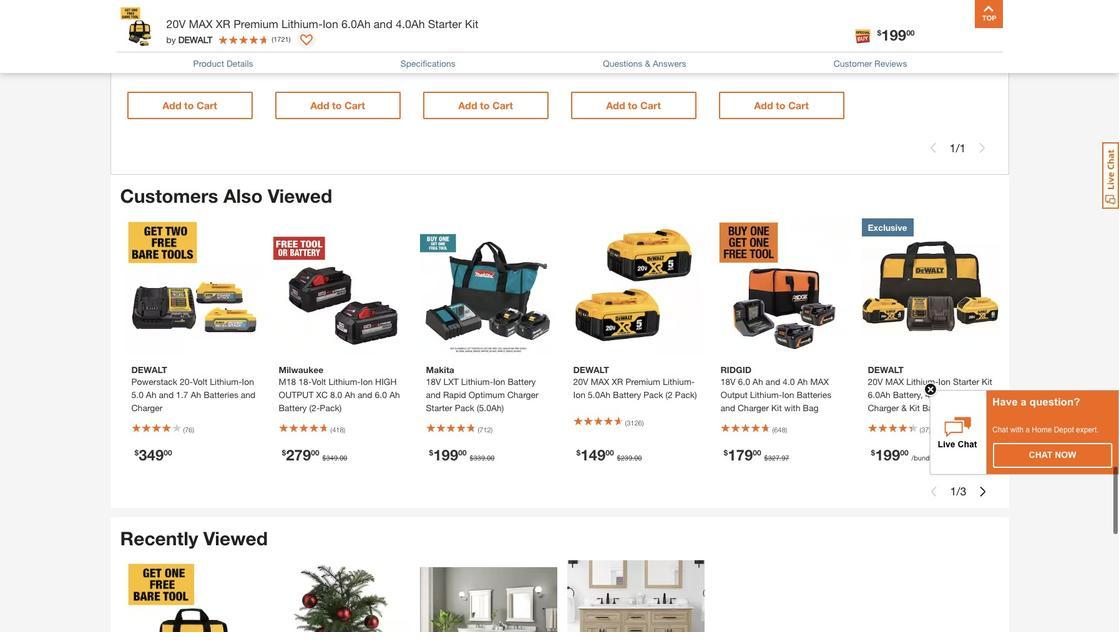 Task type: vqa. For each thing, say whether or not it's contained in the screenshot.
top the 1
no



Task type: locate. For each thing, give the bounding box(es) containing it.
bag
[[803, 402, 819, 413], [922, 402, 938, 413]]

volt inside dewalt powerstack 20-volt lithium-ion 5.0 ah and 1.7 ah batteries and charger
[[193, 376, 207, 387]]

97
[[782, 454, 789, 462]]

batteries inside dewalt powerstack 20-volt lithium-ion 5.0 ah and 1.7 ah batteries and charger
[[204, 389, 238, 400]]

1 vertical spatial pack)
[[320, 402, 342, 413]]

max inside dewalt 20v max lithium-ion starter kit 6.0ah battery, 4.0ah battery, charger & kit bag and flexvolt 20v/60v 6.0ah battery
[[885, 376, 904, 387]]

5 to from the left
[[776, 99, 786, 111]]

. inside $ 179 00 $ 327 . 97
[[780, 454, 782, 462]]

6.0ah
[[341, 17, 371, 31], [868, 389, 891, 400], [948, 415, 970, 426]]

1 horizontal spatial premium
[[626, 376, 660, 387]]

1.7
[[176, 389, 188, 400]]

makita 18v lxt lithium-ion battery and rapid optimum charger starter pack (5.0ah)
[[426, 364, 538, 413]]

1 add to cart from the left
[[162, 99, 217, 111]]

lithium- right output
[[750, 389, 782, 400]]

free gift with purchase
[[722, 51, 776, 70]]

0 horizontal spatial &
[[645, 58, 650, 69]]

. inside the $ 149 00 $ 239 . 00
[[632, 454, 634, 462]]

charger
[[507, 389, 538, 400], [131, 402, 163, 413], [738, 402, 769, 413], [868, 402, 899, 413]]

5.0ah
[[588, 389, 611, 400]]

ion left 5.0ah
[[573, 389, 586, 400]]

a right "have"
[[1021, 396, 1027, 408]]

volt right powerstack
[[193, 376, 207, 387]]

6.0 down high
[[375, 389, 387, 400]]

1 horizontal spatial pack
[[644, 389, 663, 400]]

specifications button
[[401, 57, 456, 70], [401, 57, 456, 70]]

199 for $ 199 00 /bundle
[[875, 446, 900, 463]]

. down 648
[[780, 454, 782, 462]]

and up 20v/60v
[[941, 402, 955, 413]]

5 add to cart from the left
[[754, 99, 809, 111]]

add to cart for 3rd add to cart button
[[458, 99, 513, 111]]

0 horizontal spatial volt
[[193, 376, 207, 387]]

and left the 4.0
[[766, 376, 780, 387]]

20v inside dewalt 20v max lithium-ion starter kit 6.0ah battery, 4.0ah battery, charger & kit bag and flexvolt 20v/60v 6.0ah battery
[[868, 376, 883, 387]]

battery, up flexvolt
[[893, 389, 923, 400]]

279 for $ 279 00 $ save
[[282, 31, 307, 48]]

starter
[[428, 17, 462, 31], [953, 376, 980, 387], [426, 402, 452, 413]]

$ 149 00 $ 239 . 00
[[576, 446, 642, 463]]

00 inside $ 179 00 $ 327 . 97
[[753, 448, 761, 457]]

20v up by
[[166, 17, 186, 31]]

1 vertical spatial premium
[[626, 376, 660, 387]]

20v/60v
[[912, 415, 945, 426]]

0 horizontal spatial 4.0ah
[[396, 17, 425, 31]]

1 vertical spatial 4.0ah
[[925, 389, 948, 400]]

battery, left "have"
[[951, 389, 981, 400]]

4 cart from the left
[[640, 99, 661, 111]]

00
[[906, 28, 915, 37], [159, 32, 168, 42], [307, 32, 316, 42], [164, 448, 172, 457], [311, 448, 319, 457], [458, 448, 467, 457], [606, 448, 614, 457], [753, 448, 761, 457], [900, 448, 909, 457], [340, 454, 347, 462], [487, 454, 495, 462], [634, 454, 642, 462]]

1 horizontal spatial volt
[[312, 376, 326, 387]]

0 vertical spatial viewed
[[268, 185, 332, 207]]

00 for $ 279 00 $ 349 . 00
[[311, 448, 319, 457]]

0 horizontal spatial 6.0
[[375, 389, 387, 400]]

pack left (2
[[644, 389, 663, 400]]

volt inside milwaukee m18 18-volt lithium-ion high output xc 8.0 ah and 6.0 ah battery (2-pack)
[[312, 376, 326, 387]]

. down ( 3126 )
[[632, 454, 634, 462]]

& left the 'answers'
[[645, 58, 650, 69]]

0 vertical spatial with
[[784, 402, 801, 413]]

18-
[[298, 376, 312, 387]]

2 vertical spatial starter
[[426, 402, 452, 413]]

(2-
[[309, 402, 320, 413]]

4 . from the left
[[780, 454, 782, 462]]

ah right the 4.0
[[797, 376, 808, 387]]

ion inside dewalt 20v max xr premium lithium- ion 5.0ah battery pack (2 pack)
[[573, 389, 586, 400]]

dewalt up powerstack
[[131, 364, 167, 375]]

product details button
[[193, 57, 253, 70], [193, 57, 253, 70]]

to for 1st add to cart button
[[184, 99, 194, 111]]

xr inside dewalt 20v max xr premium lithium- ion 5.0ah battery pack (2 pack)
[[612, 376, 623, 387]]

3 add to cart from the left
[[458, 99, 513, 111]]

0 horizontal spatial with
[[784, 402, 801, 413]]

18v inside makita 18v lxt lithium-ion battery and rapid optimum charger starter pack (5.0ah)
[[426, 376, 441, 387]]

to for first add to cart button from right
[[776, 99, 786, 111]]

2 horizontal spatial 6.0ah
[[948, 415, 970, 426]]

2 bag from the left
[[922, 402, 938, 413]]

ion up save
[[323, 17, 338, 31]]

6.0ah right 20v/60v
[[948, 415, 970, 426]]

$ inside $ 199 00 /bundle
[[871, 448, 875, 457]]

1 vertical spatial 279
[[286, 446, 311, 463]]

0 horizontal spatial 349
[[139, 446, 164, 463]]

xr
[[216, 17, 230, 31], [612, 376, 623, 387]]

2 . from the left
[[485, 454, 487, 462]]

1 cart from the left
[[197, 99, 217, 111]]

1 . from the left
[[338, 454, 340, 462]]

18v inside ridgid 18v 6.0 ah and 4.0 ah max output lithium-ion batteries and charger kit with bag
[[721, 376, 736, 387]]

ion down the 4.0
[[782, 389, 794, 400]]

1 to from the left
[[184, 99, 194, 111]]

lithium- up 20v/60v
[[907, 376, 939, 387]]

0 vertical spatial a
[[1021, 396, 1027, 408]]

( for 648
[[772, 425, 774, 434]]

with
[[784, 402, 801, 413], [1010, 426, 1024, 434]]

questions & answers button
[[603, 57, 686, 70], [603, 57, 686, 70]]

. down 712
[[485, 454, 487, 462]]

0 vertical spatial starter
[[428, 17, 462, 31]]

1 horizontal spatial bag
[[922, 402, 938, 413]]

0 vertical spatial 279
[[282, 31, 307, 48]]

pack down rapid
[[455, 402, 474, 413]]

/ for 1
[[956, 141, 960, 155]]

dewalt up 5.0ah
[[573, 364, 609, 375]]

0 horizontal spatial xr
[[216, 17, 230, 31]]

( 1786 )
[[327, 16, 345, 24]]

/ right this is the first slide image at the top right
[[956, 141, 960, 155]]

) for makita 18v lxt lithium-ion battery and rapid optimum charger starter pack (5.0ah)
[[491, 425, 493, 434]]

add to cart for first add to cart button from right
[[754, 99, 809, 111]]

1 horizontal spatial 4.0ah
[[925, 389, 948, 400]]

ion inside milwaukee m18 18-volt lithium-ion high output xc 8.0 ah and 6.0 ah battery (2-pack)
[[361, 376, 373, 387]]

ion inside dewalt powerstack 20-volt lithium-ion 5.0 ah and 1.7 ah batteries and charger
[[242, 376, 254, 387]]

charger inside makita 18v lxt lithium-ion battery and rapid optimum charger starter pack (5.0ah)
[[507, 389, 538, 400]]

1 right this is the first slide image at the top right
[[950, 141, 956, 155]]

20v
[[166, 17, 186, 31], [573, 376, 588, 387], [868, 376, 883, 387]]

max right the 4.0
[[810, 376, 829, 387]]

) for ridgid 18v 6.0 ah and 4.0 ah max output lithium-ion batteries and charger kit with bag
[[786, 425, 787, 434]]

0 vertical spatial premium
[[234, 17, 278, 31]]

1 vertical spatial 6.0
[[375, 389, 387, 400]]

premium
[[234, 17, 278, 31], [626, 376, 660, 387]]

0 horizontal spatial premium
[[234, 17, 278, 31]]

have a question?
[[993, 396, 1080, 408]]

charger down output
[[738, 402, 769, 413]]

( 37 )
[[920, 425, 931, 434]]

1 vertical spatial starter
[[953, 376, 980, 387]]

max inside ridgid 18v 6.0 ah and 4.0 ah max output lithium-ion batteries and charger kit with bag
[[810, 376, 829, 387]]

8.0
[[330, 389, 342, 400]]

0 horizontal spatial pack)
[[320, 402, 342, 413]]

1 horizontal spatial battery,
[[951, 389, 981, 400]]

lithium- up optimum
[[461, 376, 493, 387]]

reviews
[[875, 58, 907, 69]]

max up 5.0ah
[[591, 376, 609, 387]]

149 for $ 149 00
[[134, 31, 159, 48]]

1 horizontal spatial &
[[902, 402, 907, 413]]

0 horizontal spatial batteries
[[204, 389, 238, 400]]

customer reviews button
[[834, 57, 907, 70], [834, 57, 907, 70]]

/bundle
[[912, 454, 935, 462]]

$ 199 00 /bundle
[[871, 446, 935, 463]]

1 vertical spatial &
[[902, 402, 907, 413]]

0 horizontal spatial battery,
[[893, 389, 923, 400]]

battery inside dewalt 20v max xr premium lithium- ion 5.0ah battery pack (2 pack)
[[613, 389, 641, 400]]

0 vertical spatial &
[[645, 58, 650, 69]]

dewalt for /bundle
[[868, 364, 904, 375]]

( for 27
[[179, 16, 181, 24]]

& up flexvolt
[[902, 402, 907, 413]]

1 horizontal spatial with
[[1010, 426, 1024, 434]]

18v for 199
[[426, 376, 441, 387]]

( for 712
[[478, 425, 480, 434]]

1 horizontal spatial 6.0
[[738, 376, 750, 387]]

&
[[645, 58, 650, 69], [902, 402, 907, 413]]

199 up reviews on the top of page
[[881, 26, 906, 44]]

pack
[[644, 389, 663, 400], [455, 402, 474, 413]]

0 horizontal spatial 18v
[[426, 376, 441, 387]]

2 volt from the left
[[312, 376, 326, 387]]

0 horizontal spatial pack
[[455, 402, 474, 413]]

premium up 3126
[[626, 376, 660, 387]]

premium up 1721
[[234, 17, 278, 31]]

dewalt powerstack 20-volt lithium-ion 5.0 ah and 1.7 ah batteries and charger
[[131, 364, 256, 413]]

/ left next slide icon
[[957, 484, 960, 498]]

149
[[134, 31, 159, 48], [581, 446, 606, 463]]

3 to from the left
[[480, 99, 490, 111]]

. inside $ 199 00 $ 339 . 00
[[485, 454, 487, 462]]

279 left save
[[282, 31, 307, 48]]

ion up optimum
[[493, 376, 505, 387]]

1 horizontal spatial 149
[[581, 446, 606, 463]]

00 inside $ 149 00
[[159, 32, 168, 42]]

battery inside makita 18v lxt lithium-ion battery and rapid optimum charger starter pack (5.0ah)
[[508, 376, 536, 387]]

batteries for 349
[[204, 389, 238, 400]]

1 horizontal spatial 20v
[[573, 376, 588, 387]]

volt
[[193, 376, 207, 387], [312, 376, 326, 387]]

199 down flexvolt
[[875, 446, 900, 463]]

with right chat
[[1010, 426, 1024, 434]]

4.0ah up specifications
[[396, 17, 425, 31]]

1 horizontal spatial xr
[[612, 376, 623, 387]]

add to cart for second add to cart button from the right
[[606, 99, 661, 111]]

0 vertical spatial 149
[[134, 31, 159, 48]]

dewalt inside dewalt 20v max lithium-ion starter kit 6.0ah battery, 4.0ah battery, charger & kit bag and flexvolt 20v/60v 6.0ah battery
[[868, 364, 904, 375]]

6.0ah up flexvolt
[[868, 389, 891, 400]]

lithium- inside ridgid 18v 6.0 ah and 4.0 ah max output lithium-ion batteries and charger kit with bag
[[750, 389, 782, 400]]

add to cart
[[162, 99, 217, 111], [310, 99, 365, 111], [458, 99, 513, 111], [606, 99, 661, 111], [754, 99, 809, 111]]

4.0ah
[[396, 17, 425, 31], [925, 389, 948, 400]]

4.0ah up 20v/60v
[[925, 389, 948, 400]]

expert.
[[1076, 426, 1099, 434]]

pack) down 8.0
[[320, 402, 342, 413]]

00 for $ 149 00
[[159, 32, 168, 42]]

( for 1786
[[327, 16, 328, 24]]

pack inside makita 18v lxt lithium-ion battery and rapid optimum charger starter pack (5.0ah)
[[455, 402, 474, 413]]

ion left m18
[[242, 376, 254, 387]]

20v max lithium-ion starter kit 6.0ah battery, 4.0ah battery, charger & kit bag and flexvolt 20v/60v 6.0ah battery image
[[862, 218, 999, 356]]

. down ( 418 )
[[338, 454, 340, 462]]

199 left 339
[[433, 446, 458, 463]]

00 for $ 349 00
[[164, 448, 172, 457]]

2 batteries from the left
[[797, 389, 832, 400]]

20v max xr premium lithium-ion 6.0ah and 4.0ah starter kit
[[166, 17, 479, 31]]

3 . from the left
[[632, 454, 634, 462]]

/
[[956, 141, 960, 155], [957, 484, 960, 498]]

349
[[139, 446, 164, 463], [326, 454, 338, 462]]

and right 1786
[[374, 17, 393, 31]]

00 inside $ 279 00 $ save
[[307, 32, 316, 42]]

1 bag from the left
[[803, 402, 819, 413]]

and right 8.0
[[358, 389, 372, 400]]

charger up flexvolt
[[868, 402, 899, 413]]

18v down 'makita'
[[426, 376, 441, 387]]

1 vertical spatial 149
[[581, 446, 606, 463]]

and inside milwaukee m18 18-volt lithium-ion high output xc 8.0 ah and 6.0 ah battery (2-pack)
[[358, 389, 372, 400]]

lithium- up 8.0
[[329, 376, 361, 387]]

( 418 )
[[331, 425, 345, 434]]

starter inside dewalt 20v max lithium-ion starter kit 6.0ah battery, 4.0ah battery, charger & kit bag and flexvolt 20v/60v 6.0ah battery
[[953, 376, 980, 387]]

2 add to cart from the left
[[310, 99, 365, 111]]

ion up 20v/60v
[[939, 376, 951, 387]]

with up the ( 648 )
[[784, 402, 801, 413]]

max up flexvolt
[[885, 376, 904, 387]]

pack) inside milwaukee m18 18-volt lithium-ion high output xc 8.0 ah and 6.0 ah battery (2-pack)
[[320, 402, 342, 413]]

charger inside ridgid 18v 6.0 ah and 4.0 ah max output lithium-ion batteries and charger kit with bag
[[738, 402, 769, 413]]

battery inside dewalt 20v max lithium-ion starter kit 6.0ah battery, 4.0ah battery, charger & kit bag and flexvolt 20v/60v 6.0ah battery
[[868, 429, 896, 439]]

a left 'home'
[[1026, 426, 1030, 434]]

20v up 5.0ah
[[573, 376, 588, 387]]

. inside $ 279 00 $ 349 . 00
[[338, 454, 340, 462]]

charger down "5.0"
[[131, 402, 163, 413]]

$ 199 00
[[877, 26, 915, 44]]

questions
[[603, 58, 643, 69]]

and left 'output'
[[241, 389, 256, 400]]

349 inside $ 279 00 $ 349 . 00
[[326, 454, 338, 462]]

6.0ah right $ 279 00 $ save
[[341, 17, 371, 31]]

dewalt for $
[[573, 364, 609, 375]]

dewalt up flexvolt
[[868, 364, 904, 375]]

279 for $ 279 00 $ 349 . 00
[[286, 446, 311, 463]]

1786
[[328, 16, 344, 24]]

( 27 )
[[179, 16, 190, 24]]

2 vertical spatial 6.0ah
[[948, 415, 970, 426]]

(
[[179, 16, 181, 24], [327, 16, 328, 24], [475, 16, 476, 24], [272, 35, 274, 43], [625, 419, 627, 427], [183, 425, 185, 434], [331, 425, 332, 434], [478, 425, 480, 434], [772, 425, 774, 434], [920, 425, 921, 434]]

1 horizontal spatial 349
[[326, 454, 338, 462]]

lxt
[[444, 376, 459, 387]]

add to cart button
[[127, 92, 253, 119], [275, 92, 400, 119], [423, 92, 548, 119], [571, 92, 696, 119], [719, 92, 844, 119]]

00 inside $ 349 00
[[164, 448, 172, 457]]

279 down (2-
[[286, 446, 311, 463]]

max
[[189, 17, 213, 31], [591, 376, 609, 387], [810, 376, 829, 387], [885, 376, 904, 387]]

and
[[374, 17, 393, 31], [766, 376, 780, 387], [159, 389, 174, 400], [241, 389, 256, 400], [358, 389, 372, 400], [426, 389, 441, 400], [721, 402, 735, 413], [941, 402, 955, 413]]

ah down high
[[389, 389, 400, 400]]

batteries for $
[[797, 389, 832, 400]]

free gift with purchase button
[[722, 48, 804, 73]]

0 horizontal spatial 6.0ah
[[341, 17, 371, 31]]

1 18v from the left
[[426, 376, 441, 387]]

pack)
[[675, 389, 697, 400], [320, 402, 342, 413]]

( 648 )
[[772, 425, 787, 434]]

00 inside $ 199 00 /bundle
[[900, 448, 909, 457]]

0 horizontal spatial 149
[[134, 31, 159, 48]]

charger right optimum
[[507, 389, 538, 400]]

questions & answers
[[603, 58, 686, 69]]

179
[[728, 446, 753, 463]]

1 horizontal spatial 6.0ah
[[868, 389, 891, 400]]

high
[[375, 376, 397, 387]]

( for 37
[[920, 425, 921, 434]]

00 for $ 279 00 $ save
[[307, 32, 316, 42]]

1 horizontal spatial 18v
[[721, 376, 736, 387]]

00 for $ 179 00 $ 327 . 97
[[753, 448, 761, 457]]

2 cart from the left
[[345, 99, 365, 111]]

dewalt inside dewalt powerstack 20-volt lithium-ion 5.0 ah and 1.7 ah batteries and charger
[[131, 364, 167, 375]]

ah right 8.0
[[345, 389, 355, 400]]

0 vertical spatial pack
[[644, 389, 663, 400]]

batteries
[[204, 389, 238, 400], [797, 389, 832, 400]]

149 for $ 149 00 $ 239 . 00
[[581, 446, 606, 463]]

volt up xc
[[312, 376, 326, 387]]

1 vertical spatial 6.0ah
[[868, 389, 891, 400]]

bag inside ridgid 18v 6.0 ah and 4.0 ah max output lithium-ion batteries and charger kit with bag
[[803, 402, 819, 413]]

4 add to cart from the left
[[606, 99, 661, 111]]

20v inside dewalt 20v max xr premium lithium- ion 5.0ah battery pack (2 pack)
[[573, 376, 588, 387]]

20v up flexvolt
[[868, 376, 883, 387]]

18v down ridgid
[[721, 376, 736, 387]]

m18 18-volt lithium-ion high output xc 8.0 ah and 6.0 ah battery (2-pack) image
[[272, 218, 410, 356]]

ion left high
[[361, 376, 373, 387]]

lithium- right the 20-
[[210, 376, 242, 387]]

4 to from the left
[[628, 99, 638, 111]]

239
[[621, 454, 632, 462]]

1 battery, from the left
[[893, 389, 923, 400]]

0 horizontal spatial bag
[[803, 402, 819, 413]]

1 left 3
[[950, 484, 957, 498]]

0 vertical spatial 6.0
[[738, 376, 750, 387]]

bag inside dewalt 20v max lithium-ion starter kit 6.0ah battery, 4.0ah battery, charger & kit bag and flexvolt 20v/60v 6.0ah battery
[[922, 402, 938, 413]]

) for dewalt 20v max xr premium lithium- ion 5.0ah battery pack (2 pack)
[[642, 419, 644, 427]]

$ inside "$ 199 00"
[[877, 28, 881, 37]]

max inside dewalt 20v max xr premium lithium- ion 5.0ah battery pack (2 pack)
[[591, 376, 609, 387]]

5 cart from the left
[[788, 99, 809, 111]]

4 add to cart button from the left
[[571, 92, 696, 119]]

. for 279
[[338, 454, 340, 462]]

1 vertical spatial xr
[[612, 376, 623, 387]]

2 add from the left
[[310, 99, 329, 111]]

$ 279 00 $ save
[[278, 31, 334, 48]]

1 horizontal spatial pack)
[[675, 389, 697, 400]]

349 down "5.0"
[[139, 446, 164, 463]]

00 inside "$ 199 00"
[[906, 28, 915, 37]]

2 horizontal spatial 20v
[[868, 376, 883, 387]]

ion inside makita 18v lxt lithium-ion battery and rapid optimum charger starter pack (5.0ah)
[[493, 376, 505, 387]]

149 left 239
[[581, 446, 606, 463]]

1 vertical spatial /
[[957, 484, 960, 498]]

2 18v from the left
[[721, 376, 736, 387]]

0 vertical spatial pack)
[[675, 389, 697, 400]]

lithium- inside dewalt 20v max xr premium lithium- ion 5.0ah battery pack (2 pack)
[[663, 376, 695, 387]]

ridgid 18v 6.0 ah and 4.0 ah max output lithium-ion batteries and charger kit with bag
[[721, 364, 832, 413]]

to for 3rd add to cart button
[[480, 99, 490, 111]]

$ 179 00 $ 327 . 97
[[724, 446, 789, 463]]

(5.0ah)
[[477, 402, 504, 413]]

18v for 179
[[721, 376, 736, 387]]

pack) right (2
[[675, 389, 697, 400]]

cart for 1st add to cart button
[[197, 99, 217, 111]]

lithium- up the display icon
[[281, 17, 323, 31]]

18v 6.0 ah and 4.0 ah max output lithium-ion batteries and charger kit with bag image
[[714, 218, 852, 356]]

2 to from the left
[[332, 99, 342, 111]]

battery
[[508, 376, 536, 387], [613, 389, 641, 400], [279, 402, 307, 413], [868, 429, 896, 439]]

1 vertical spatial pack
[[455, 402, 474, 413]]

1 volt from the left
[[193, 376, 207, 387]]

)
[[188, 16, 190, 24], [344, 16, 345, 24], [289, 35, 291, 43], [642, 419, 644, 427], [193, 425, 194, 434], [344, 425, 345, 434], [491, 425, 493, 434], [786, 425, 787, 434], [929, 425, 931, 434]]

149 left by
[[134, 31, 159, 48]]

1 vertical spatial with
[[1010, 426, 1024, 434]]

20v for 149
[[573, 376, 588, 387]]

$ inside $ 149 00
[[130, 32, 134, 42]]

batteries inside ridgid 18v 6.0 ah and 4.0 ah max output lithium-ion batteries and charger kit with bag
[[797, 389, 832, 400]]

6.0 inside milwaukee m18 18-volt lithium-ion high output xc 8.0 ah and 6.0 ah battery (2-pack)
[[375, 389, 387, 400]]

and left rapid
[[426, 389, 441, 400]]

ah down powerstack
[[146, 389, 157, 400]]

0 vertical spatial /
[[956, 141, 960, 155]]

3 cart from the left
[[492, 99, 513, 111]]

lithium- up (2
[[663, 376, 695, 387]]

$
[[877, 28, 881, 37], [319, 31, 323, 39], [130, 32, 134, 42], [278, 32, 282, 42], [135, 448, 139, 457], [282, 448, 286, 457], [429, 448, 433, 457], [576, 448, 581, 457], [724, 448, 728, 457], [871, 448, 875, 457], [322, 454, 326, 462], [470, 454, 474, 462], [617, 454, 621, 462], [764, 454, 768, 462]]

1 horizontal spatial batteries
[[797, 389, 832, 400]]

4.0ah inside dewalt 20v max lithium-ion starter kit 6.0ah battery, 4.0ah battery, charger & kit bag and flexvolt 20v/60v 6.0ah battery
[[925, 389, 948, 400]]

dewalt inside dewalt 20v max xr premium lithium- ion 5.0ah battery pack (2 pack)
[[573, 364, 609, 375]]

349 down ( 418 )
[[326, 454, 338, 462]]

cart
[[197, 99, 217, 111], [345, 99, 365, 111], [492, 99, 513, 111], [640, 99, 661, 111], [788, 99, 809, 111]]

6.0 down ridgid
[[738, 376, 750, 387]]

add to cart for 4th add to cart button from right
[[310, 99, 365, 111]]

output
[[721, 389, 748, 400]]

ah left the 4.0
[[753, 376, 763, 387]]

1 batteries from the left
[[204, 389, 238, 400]]



Task type: describe. For each thing, give the bounding box(es) containing it.
0 vertical spatial 4.0ah
[[396, 17, 425, 31]]

premium inside dewalt 20v max xr premium lithium- ion 5.0ah battery pack (2 pack)
[[626, 376, 660, 387]]

712
[[480, 425, 491, 434]]

00 for $ 199 00 $ 339 . 00
[[458, 448, 467, 457]]

6.0 inside ridgid 18v 6.0 ah and 4.0 ah max output lithium-ion batteries and charger kit with bag
[[738, 376, 750, 387]]

ah right "1.7"
[[191, 389, 201, 400]]

1 vertical spatial a
[[1026, 426, 1030, 434]]

this is the first slide image
[[929, 143, 939, 153]]

& inside dewalt 20v max lithium-ion starter kit 6.0ah battery, 4.0ah battery, charger & kit bag and flexvolt 20v/60v 6.0ah battery
[[902, 402, 907, 413]]

cart for 4th add to cart button from right
[[345, 99, 365, 111]]

4.0
[[783, 376, 795, 387]]

20-
[[180, 376, 193, 387]]

1 for 1 / 1
[[950, 141, 956, 155]]

product details
[[193, 58, 253, 69]]

ion inside ridgid 18v 6.0 ah and 4.0 ah max output lithium-ion batteries and charger kit with bag
[[782, 389, 794, 400]]

648
[[774, 425, 786, 434]]

$ 349 00
[[135, 446, 172, 463]]

purchase
[[722, 59, 759, 70]]

display image
[[300, 34, 312, 47]]

output
[[279, 389, 314, 400]]

charger inside dewalt 20v max lithium-ion starter kit 6.0ah battery, 4.0ah battery, charger & kit bag and flexvolt 20v/60v 6.0ah battery
[[868, 402, 899, 413]]

4 add from the left
[[606, 99, 625, 111]]

to for 4th add to cart button from right
[[332, 99, 342, 111]]

00 for $ 149 00 $ 239 . 00
[[606, 448, 614, 457]]

cart for second add to cart button from the right
[[640, 99, 661, 111]]

live chat image
[[1102, 142, 1119, 209]]

lithium- inside dewalt 20v max lithium-ion starter kit 6.0ah battery, 4.0ah battery, charger & kit bag and flexvolt 20v/60v 6.0ah battery
[[907, 376, 939, 387]]

customer
[[834, 58, 872, 69]]

lithium- inside makita 18v lxt lithium-ion battery and rapid optimum charger starter pack (5.0ah)
[[461, 376, 493, 387]]

3
[[960, 484, 967, 498]]

1 / 1
[[950, 141, 966, 155]]

0 vertical spatial 6.0ah
[[341, 17, 371, 31]]

327
[[768, 454, 780, 462]]

by
[[166, 34, 176, 45]]

also
[[223, 185, 263, 207]]

654
[[476, 16, 488, 24]]

with inside ridgid 18v 6.0 ah and 4.0 ah max output lithium-ion batteries and charger kit with bag
[[784, 402, 801, 413]]

ion inside dewalt 20v max lithium-ion starter kit 6.0ah battery, 4.0ah battery, charger & kit bag and flexvolt 20v/60v 6.0ah battery
[[939, 376, 951, 387]]

milwaukee m18 18-volt lithium-ion high output xc 8.0 ah and 6.0 ah battery (2-pack)
[[279, 364, 400, 413]]

. for 149
[[632, 454, 634, 462]]

chat
[[993, 426, 1008, 434]]

$ 199 00 $ 339 . 00
[[429, 446, 495, 463]]

$ 149 00
[[130, 31, 168, 48]]

volt for $
[[312, 376, 326, 387]]

27
[[181, 16, 188, 24]]

dewalt 20v max xr premium lithium- ion 5.0ah battery pack (2 pack)
[[573, 364, 697, 400]]

dewalt for 349
[[131, 364, 167, 375]]

) for dewalt 20v max lithium-ion starter kit 6.0ah battery, 4.0ah battery, charger & kit bag and flexvolt 20v/60v 6.0ah battery
[[929, 425, 931, 434]]

1 add from the left
[[162, 99, 181, 111]]

recently viewed
[[120, 527, 268, 550]]

/ for 3
[[957, 484, 960, 498]]

doveton 60 in. w x 19 in. d x 34 in. h double sink bath vanity in weathered tan with white engineered marble top image
[[567, 561, 704, 632]]

now
[[1055, 450, 1076, 460]]

3126
[[627, 419, 642, 427]]

starter inside makita 18v lxt lithium-ion battery and rapid optimum charger starter pack (5.0ah)
[[426, 402, 452, 413]]

exclusive
[[868, 222, 907, 233]]

by dewalt
[[166, 34, 212, 45]]

chat now
[[1029, 450, 1076, 460]]

chat with a home depot expert.
[[993, 426, 1099, 434]]

customers
[[120, 185, 218, 207]]

) for milwaukee m18 18-volt lithium-ion high output xc 8.0 ah and 6.0 ah battery (2-pack)
[[344, 425, 345, 434]]

37
[[921, 425, 929, 434]]

this is the first slide image
[[929, 487, 939, 497]]

have
[[993, 396, 1018, 408]]

1 / 3
[[950, 484, 967, 498]]

2 battery, from the left
[[951, 389, 981, 400]]

2 add to cart button from the left
[[275, 92, 400, 119]]

5 add to cart button from the left
[[719, 92, 844, 119]]

dewalt down 27
[[178, 34, 212, 45]]

( for 3126
[[625, 419, 627, 427]]

powerstack
[[131, 376, 177, 387]]

chat
[[1029, 450, 1053, 460]]

418
[[332, 425, 344, 434]]

1 vertical spatial viewed
[[203, 527, 268, 550]]

product
[[193, 58, 224, 69]]

answers
[[653, 58, 686, 69]]

3 add to cart button from the left
[[423, 92, 548, 119]]

76
[[185, 425, 193, 434]]

makita
[[426, 364, 454, 375]]

max right 27
[[189, 17, 213, 31]]

199 for $ 199 00
[[881, 26, 906, 44]]

volt for 349
[[193, 376, 207, 387]]

flexvolt
[[868, 415, 910, 426]]

$ inside $ 349 00
[[135, 448, 139, 457]]

. for 179
[[780, 454, 782, 462]]

to for second add to cart button from the right
[[628, 99, 638, 111]]

recently
[[120, 527, 198, 550]]

kit inside ridgid 18v 6.0 ah and 4.0 ah max output lithium-ion batteries and charger kit with bag
[[771, 402, 782, 413]]

question?
[[1030, 396, 1080, 408]]

home
[[1032, 426, 1052, 434]]

lithium- inside milwaukee m18 18-volt lithium-ion high output xc 8.0 ah and 6.0 ah battery (2-pack)
[[329, 376, 361, 387]]

dewalt 20v max lithium-ion starter kit 6.0ah battery, 4.0ah battery, charger & kit bag and flexvolt 20v/60v 6.0ah battery
[[868, 364, 993, 439]]

customer reviews
[[834, 58, 907, 69]]

3 add from the left
[[458, 99, 477, 111]]

battery inside milwaukee m18 18-volt lithium-ion high output xc 8.0 ah and 6.0 ah battery (2-pack)
[[279, 402, 307, 413]]

optimum
[[469, 389, 505, 400]]

pack) inside dewalt 20v max xr premium lithium- ion 5.0ah battery pack (2 pack)
[[675, 389, 697, 400]]

rapid
[[443, 389, 466, 400]]

ridgid
[[721, 364, 752, 375]]

5 add from the left
[[754, 99, 773, 111]]

. for 199
[[485, 454, 487, 462]]

cart for first add to cart button from right
[[788, 99, 809, 111]]

chat now link
[[994, 444, 1112, 467]]

lithium- inside dewalt powerstack 20-volt lithium-ion 5.0 ah and 1.7 ah batteries and charger
[[210, 376, 242, 387]]

milwaukee
[[279, 364, 324, 375]]

add to cart for 1st add to cart button
[[162, 99, 217, 111]]

20v max xr premium lithium-ion 5.0ah battery pack (2 pack) image
[[567, 218, 704, 356]]

339
[[474, 454, 485, 462]]

( 712 )
[[478, 425, 493, 434]]

00 for $ 199 00
[[906, 28, 915, 37]]

20v for 199
[[868, 376, 883, 387]]

terryn 72 in. w x 20 in. d x 35 in. h double sink freestanding bath vanity in white with white engineered stone top image
[[420, 561, 557, 632]]

this is the last slide image
[[977, 143, 987, 153]]

$ 279 00 $ 349 . 00
[[282, 446, 347, 463]]

0 horizontal spatial 20v
[[166, 17, 186, 31]]

top button
[[975, 0, 1003, 28]]

( for 418
[[331, 425, 332, 434]]

5.0
[[131, 389, 144, 400]]

1 add to cart button from the left
[[127, 92, 253, 119]]

next slide image
[[978, 487, 988, 497]]

cart for 3rd add to cart button
[[492, 99, 513, 111]]

and left "1.7"
[[159, 389, 174, 400]]

00 for $ 199 00 /bundle
[[900, 448, 909, 457]]

) for dewalt powerstack 20-volt lithium-ion 5.0 ah and 1.7 ah batteries and charger
[[193, 425, 194, 434]]

charger inside dewalt powerstack 20-volt lithium-ion 5.0 ah and 1.7 ah batteries and charger
[[131, 402, 163, 413]]

powerstack 20-volt lithium-ion 5.0 ah and 1.7 ah batteries and charger image
[[125, 218, 262, 356]]

xc
[[316, 389, 328, 400]]

pack inside dewalt 20v max xr premium lithium- ion 5.0ah battery pack (2 pack)
[[644, 389, 663, 400]]

0 vertical spatial xr
[[216, 17, 230, 31]]

m18
[[279, 376, 296, 387]]

fresh norfolk island pine indoor plant in 4 in. decor pot, avg. shipping height 10 in. tall image
[[272, 561, 410, 632]]

details
[[227, 58, 253, 69]]

and inside makita 18v lxt lithium-ion battery and rapid optimum charger starter pack (5.0ah)
[[426, 389, 441, 400]]

20v max xr premium lithium-ion 6.0ah and 4.0ah starter kit image
[[125, 561, 262, 632]]

199 for $ 199 00 $ 339 . 00
[[433, 446, 458, 463]]

( for 654
[[475, 16, 476, 24]]

( 3126 )
[[625, 419, 644, 427]]

and inside dewalt 20v max lithium-ion starter kit 6.0ah battery, 4.0ah battery, charger & kit bag and flexvolt 20v/60v 6.0ah battery
[[941, 402, 955, 413]]

depot
[[1054, 426, 1074, 434]]

( for 76
[[183, 425, 185, 434]]

(2
[[666, 389, 673, 400]]

1 for 1 / 3
[[950, 484, 957, 498]]

( 654
[[475, 16, 488, 24]]

1 left "this is the last slide" icon
[[960, 141, 966, 155]]

product image image
[[120, 6, 160, 47]]

18v lxt lithium-ion battery and rapid optimum charger starter pack (5.0ah) image
[[420, 218, 557, 356]]

specifications
[[401, 58, 456, 69]]

and down output
[[721, 402, 735, 413]]

( for 1721
[[272, 35, 274, 43]]

save
[[319, 38, 334, 46]]

customers also viewed
[[120, 185, 332, 207]]



